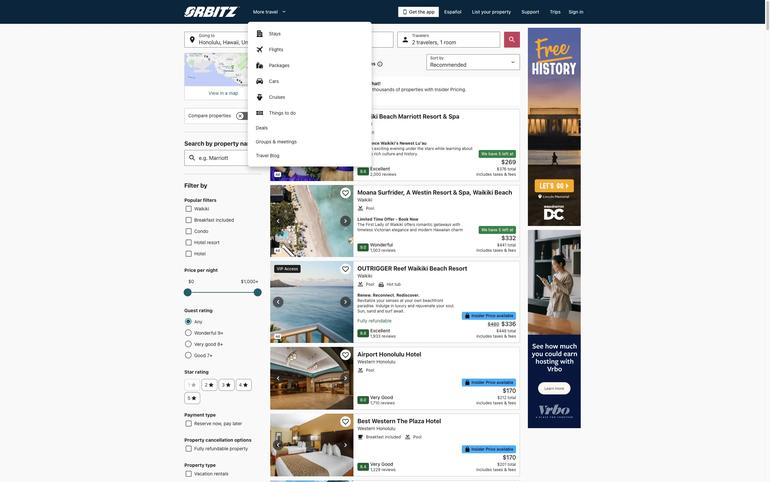 Task type: vqa. For each thing, say whether or not it's contained in the screenshot.
Beach within moana surfrider, a westin resort & spa, waikiki beach waikiki
yes



Task type: describe. For each thing, give the bounding box(es) containing it.
cancellation
[[206, 438, 233, 443]]

good for airport
[[382, 395, 393, 400]]

beachfront
[[423, 298, 444, 303]]

vip
[[277, 267, 284, 271]]

excellent for excellent 1,933 reviews
[[371, 328, 390, 334]]

at for $269
[[510, 151, 514, 156]]

payment
[[185, 412, 205, 418]]

groups
[[256, 139, 272, 144]]

like
[[361, 81, 369, 86]]

to inside say hello to lower prices – just like that! instantly get an extra 10% or more off thousands of properties with insider pricing.
[[313, 81, 317, 86]]

your down beachfront
[[437, 304, 445, 309]]

in inside renew. reconnect. rediscover. revitalize your senses at your own beachfront paradise. indulge in luxury and rejuvenate your soul. sun, sand and surf await.
[[391, 304, 394, 309]]

type for payment type
[[206, 412, 216, 418]]

total inside $170 $201 total includes taxes & fees
[[508, 462, 516, 467]]

travel
[[266, 9, 278, 15]]

$170 for airport honolulu hotel
[[503, 388, 516, 394]]

property for your
[[493, 9, 512, 15]]

more
[[253, 9, 265, 15]]

lobby image
[[270, 347, 354, 410]]

the inside limited time offer - book now the first lady of waikiki offers romantic getaways with timeless victorian elegance and modern hawaiian charm
[[358, 222, 365, 227]]

price for outrigger reef waikiki beach resort
[[486, 313, 496, 318]]

$336
[[502, 321, 516, 328]]

$480
[[488, 321, 500, 327]]

pay
[[224, 421, 232, 427]]

newest
[[400, 141, 415, 146]]

1 vertical spatial breakfast included
[[366, 435, 401, 440]]

await.
[[394, 309, 405, 314]]

getaways
[[434, 222, 452, 227]]

show next image for best western the plaza hotel image
[[342, 441, 350, 449]]

room image
[[270, 414, 354, 477]]

rejuvenate
[[416, 304, 436, 309]]

resort for beach
[[449, 265, 468, 272]]

& inside $170 $201 total includes taxes & fees
[[505, 468, 507, 473]]

refundable for fully refundable property
[[206, 446, 229, 452]]

packages link
[[248, 58, 372, 73]]

1 vertical spatial western
[[372, 418, 396, 425]]

small image inside see how we pick our recommended properties link
[[376, 61, 383, 67]]

how
[[280, 61, 290, 66]]

8.0
[[360, 398, 367, 403]]

2,000
[[371, 172, 381, 177]]

properties inside say hello to lower prices – just like that! instantly get an extra 10% or more off thousands of properties with insider pricing.
[[402, 87, 424, 92]]

total inside $170 $212 total includes taxes & fees
[[508, 395, 516, 400]]

& inside moana surfrider, a westin resort & spa, waikiki beach waikiki
[[453, 189, 458, 196]]

fully refundable
[[358, 318, 392, 324]]

xsmall image for 3
[[226, 382, 232, 388]]

and down indulge
[[377, 309, 384, 314]]

guest
[[185, 308, 198, 314]]

lu'au
[[416, 141, 427, 146]]

say hello to lower prices – just like that! image
[[275, 85, 287, 97]]

price for best western the plaza hotel
[[486, 447, 496, 452]]

room
[[444, 39, 457, 45]]

have for $269
[[489, 151, 498, 156]]

Save Best Western The Plaza Hotel to a trip checkbox
[[341, 417, 351, 427]]

in for view
[[220, 90, 224, 96]]

honolulu inside best western the plaza hotel western honolulu
[[377, 426, 396, 432]]

compare
[[188, 113, 208, 118]]

& right groups
[[273, 139, 276, 144]]

refundable for fully refundable
[[369, 318, 392, 324]]

resort inside waikiki beach marriott resort & spa waikiki pool
[[423, 113, 442, 120]]

includes inside we have 5 left at $332 $441 total includes taxes & fees
[[477, 248, 492, 253]]

cruises
[[269, 94, 285, 100]]

get
[[409, 9, 417, 15]]

taxes inside $170 $201 total includes taxes & fees
[[494, 468, 503, 473]]

things to do link
[[248, 105, 372, 121]]

about
[[462, 146, 473, 151]]

property for property type
[[185, 463, 205, 468]]

good 7+
[[194, 353, 213, 358]]

lady
[[375, 222, 384, 227]]

wonderful 1,003 reviews
[[370, 242, 396, 253]]

excellent 1,933 reviews
[[371, 328, 396, 339]]

and down own
[[408, 304, 415, 309]]

recommended
[[318, 61, 351, 66]]

and inside 'experience waikiki's newest lu'au enjoy an exciting evening under the stars while learning about hawaii's rich culture and history.'
[[397, 151, 404, 156]]

xsmall image for 2
[[208, 382, 214, 388]]

includes inside the we have 5 left at $269 $376 total includes taxes & fees
[[477, 172, 492, 177]]

search image
[[509, 36, 516, 44]]

property for by
[[214, 140, 239, 147]]

view from room image
[[270, 261, 354, 343]]

show previous image for moana surfrider, a westin resort & spa, waikiki beach image
[[274, 217, 282, 225]]

hotel inside best western the plaza hotel western honolulu
[[426, 418, 441, 425]]

2 vertical spatial 5
[[188, 396, 191, 401]]

resort
[[207, 240, 220, 245]]

pool inside waikiki beach marriott resort & spa waikiki pool
[[366, 130, 375, 135]]

tub
[[395, 282, 401, 287]]

indulge
[[376, 304, 390, 309]]

vip access
[[277, 267, 298, 271]]

honolulu, hawaii, united states of america
[[199, 39, 301, 45]]

show next image for outrigger reef waikiki beach resort image
[[342, 298, 350, 306]]

hot tub
[[387, 282, 401, 287]]

elegance
[[392, 227, 409, 232]]

& inside waikiki beach marriott resort & spa waikiki pool
[[443, 113, 448, 120]]

0 vertical spatial honolulu
[[379, 351, 405, 358]]

a
[[225, 90, 228, 96]]

insider for best western the plaza hotel
[[472, 447, 485, 452]]

at for $332
[[510, 227, 514, 232]]

Save Moana Surfrider, A Westin Resort & Spa, Waikiki Beach to a trip checkbox
[[341, 188, 351, 198]]

property for refundable
[[230, 446, 248, 452]]

price left the per
[[185, 268, 196, 273]]

time
[[374, 217, 384, 222]]

pricing.
[[451, 87, 467, 92]]

spa
[[449, 113, 460, 120]]

$212
[[498, 395, 507, 400]]

or
[[348, 87, 352, 92]]

list your property link
[[467, 6, 517, 18]]

in for sign
[[580, 9, 584, 15]]

western inside airport honolulu hotel western honolulu
[[358, 359, 376, 365]]

search by property name
[[185, 140, 256, 147]]

best
[[358, 418, 371, 425]]

$1,000+
[[241, 279, 259, 284]]

1 ad from the top
[[276, 173, 280, 177]]

say hello to lower prices – just like that! instantly get an extra 10% or more off thousands of properties with insider pricing.
[[291, 81, 467, 92]]

offers
[[405, 222, 416, 227]]

star rating
[[185, 369, 209, 375]]

orbitz logo image
[[185, 7, 240, 17]]

1 inside dropdown button
[[440, 39, 443, 45]]

4
[[239, 382, 242, 388]]

access
[[285, 267, 298, 271]]

meetings
[[277, 139, 297, 144]]

deals
[[256, 125, 268, 131]]

0 horizontal spatial breakfast
[[194, 217, 215, 223]]

$376
[[497, 167, 507, 172]]

0 vertical spatial breakfast included
[[194, 217, 234, 223]]

map
[[229, 90, 238, 96]]

hawaii's
[[358, 151, 373, 156]]

we for $332
[[482, 227, 488, 232]]

flights
[[269, 47, 284, 52]]

taxes inside $170 $212 total includes taxes & fees
[[494, 401, 503, 406]]

pool up renew.
[[366, 282, 375, 287]]

9+
[[218, 330, 224, 336]]

your down rediscover.
[[405, 298, 413, 303]]

history.
[[405, 151, 418, 156]]

your up indulge
[[377, 298, 385, 303]]

travel blog link
[[248, 149, 372, 163]]

price for airport honolulu hotel
[[486, 380, 496, 385]]

an inside 'experience waikiki's newest lu'au enjoy an exciting evening under the stars while learning about hawaii's rich culture and history.'
[[369, 146, 373, 151]]

pool up limited in the left top of the page
[[366, 206, 375, 211]]

2 travelers, 1 room button
[[398, 32, 501, 48]]

pool down airport
[[366, 368, 375, 373]]

do
[[291, 110, 296, 116]]

$0
[[188, 279, 194, 284]]

hotel resort
[[194, 240, 220, 245]]

moana surfrider, a westin resort & spa, waikiki beach waikiki
[[358, 189, 513, 203]]

excellent for excellent 2,000 reviews
[[371, 166, 390, 172]]

reef
[[394, 265, 407, 272]]

reviews inside very good 1,710 reviews
[[381, 401, 395, 406]]

1 vertical spatial honolulu
[[377, 359, 396, 365]]

insider price available for $336
[[472, 313, 514, 318]]

Save OUTRIGGER Reef Waikiki Beach Resort to a trip checkbox
[[341, 264, 351, 274]]

fully for fully refundable
[[358, 318, 368, 324]]

fees inside we have 5 left at $332 $441 total includes taxes & fees
[[509, 248, 516, 253]]

trips
[[550, 9, 561, 15]]

modern
[[418, 227, 433, 232]]

includes inside $480 $336 $449 total includes taxes & fees
[[477, 334, 492, 339]]

experience
[[358, 141, 380, 146]]

insider price available for $212
[[472, 380, 514, 385]]

Maximum price range field
[[188, 285, 259, 300]]

pool down plaza
[[414, 435, 422, 440]]

show previous image for best western the plaza hotel image
[[274, 441, 282, 449]]

1 vertical spatial to
[[285, 110, 289, 116]]

airport honolulu hotel western honolulu
[[358, 351, 422, 365]]

rating for guest rating
[[199, 308, 213, 314]]

reconnect.
[[373, 293, 396, 298]]

with inside limited time offer - book now the first lady of waikiki offers romantic getaways with timeless victorian elegance and modern hawaiian charm
[[453, 222, 461, 227]]

extra
[[325, 87, 336, 92]]

we have 5 left at $332 $441 total includes taxes & fees
[[477, 227, 516, 253]]

insider for outrigger reef waikiki beach resort
[[472, 313, 485, 318]]

the inside 'experience waikiki's newest lu'au enjoy an exciting evening under the stars while learning about hawaii's rich culture and history.'
[[418, 146, 424, 151]]

2 for 2
[[205, 382, 208, 388]]

1 vertical spatial 1
[[188, 382, 190, 388]]

rentals
[[214, 471, 229, 477]]

first
[[366, 222, 374, 227]]

cars link
[[248, 73, 372, 89]]



Task type: locate. For each thing, give the bounding box(es) containing it.
honolulu down airport
[[377, 359, 396, 365]]

1 vertical spatial available
[[497, 380, 514, 385]]

show previous image for outrigger reef waikiki beach resort image
[[274, 298, 282, 306]]

stays link
[[248, 26, 372, 42]]

price up $170 $201 total includes taxes & fees
[[486, 447, 496, 452]]

1,229
[[371, 468, 381, 473]]

properties right compare at the top left of page
[[209, 113, 231, 118]]

we inside the we have 5 left at $269 $376 total includes taxes & fees
[[482, 151, 488, 156]]

2 excellent from the top
[[371, 328, 390, 334]]

Minimum price range field
[[188, 285, 259, 300]]

any
[[194, 319, 203, 325]]

0 vertical spatial left
[[503, 151, 509, 156]]

1 vertical spatial rating
[[195, 369, 209, 375]]

5 inside the we have 5 left at $269 $376 total includes taxes & fees
[[499, 151, 502, 156]]

1 vertical spatial $170
[[503, 454, 516, 461]]

2 insider price available from the top
[[472, 380, 514, 385]]

0 vertical spatial resort
[[423, 113, 442, 120]]

5 taxes from the top
[[494, 468, 503, 473]]

&
[[443, 113, 448, 120], [273, 139, 276, 144], [505, 172, 507, 177], [453, 189, 458, 196], [505, 248, 507, 253], [505, 334, 507, 339], [505, 401, 507, 406], [505, 468, 507, 473]]

0 vertical spatial available
[[497, 313, 514, 318]]

1 available from the top
[[497, 313, 514, 318]]

with
[[425, 87, 434, 92], [453, 222, 461, 227]]

1 insider price available from the top
[[472, 313, 514, 318]]

exterior detail image
[[270, 481, 354, 482]]

1 horizontal spatial 2
[[412, 39, 416, 45]]

left
[[503, 151, 509, 156], [503, 227, 509, 232]]

3 includes from the top
[[477, 334, 492, 339]]

very up 1,229
[[371, 462, 381, 467]]

reviews right 1,933
[[382, 334, 396, 339]]

sun,
[[358, 309, 366, 314]]

0 horizontal spatial properties
[[209, 113, 231, 118]]

1 vertical spatial with
[[453, 222, 461, 227]]

1 vertical spatial refundable
[[206, 446, 229, 452]]

in right sign at the top right of the page
[[580, 9, 584, 15]]

1 horizontal spatial an
[[369, 146, 373, 151]]

good inside very good 1,229 reviews
[[382, 462, 394, 467]]

wonderful inside wonderful 1,003 reviews
[[370, 242, 393, 248]]

5 fees from the top
[[509, 468, 516, 473]]

experience waikiki's newest lu'au enjoy an exciting evening under the stars while learning about hawaii's rich culture and history.
[[358, 141, 473, 156]]

reviews right 1,710
[[381, 401, 395, 406]]

trips link
[[545, 6, 567, 18]]

2 vertical spatial available
[[497, 447, 514, 452]]

1 horizontal spatial xsmall image
[[226, 382, 232, 388]]

leading image
[[403, 9, 408, 15]]

1 vertical spatial 5
[[499, 227, 502, 232]]

0 vertical spatial wonderful
[[370, 242, 393, 248]]

0 vertical spatial good
[[194, 353, 206, 358]]

the right get
[[418, 9, 426, 15]]

1 horizontal spatial of
[[385, 222, 389, 227]]

1 vertical spatial an
[[369, 146, 373, 151]]

2 vertical spatial of
[[385, 222, 389, 227]]

left up the $269
[[503, 151, 509, 156]]

very up 1,710
[[371, 395, 380, 400]]

sign in button
[[567, 6, 587, 18]]

2 vertical spatial at
[[400, 298, 404, 303]]

rating right star
[[195, 369, 209, 375]]

type up now,
[[206, 412, 216, 418]]

refundable
[[369, 318, 392, 324], [206, 446, 229, 452]]

0 vertical spatial very
[[194, 342, 204, 347]]

1 horizontal spatial xsmall image
[[243, 382, 249, 388]]

very for best
[[371, 462, 381, 467]]

breakfast included down best western the plaza hotel western honolulu
[[366, 435, 401, 440]]

reviews inside excellent 1,933 reviews
[[382, 334, 396, 339]]

2 horizontal spatial beach
[[495, 189, 513, 196]]

the inside best western the plaza hotel western honolulu
[[397, 418, 408, 425]]

taxes down "$449"
[[494, 334, 503, 339]]

2 left from the top
[[503, 227, 509, 232]]

insider price available up $170 $212 total includes taxes & fees
[[472, 380, 514, 385]]

0 vertical spatial by
[[206, 140, 213, 147]]

1 vertical spatial very
[[371, 395, 380, 400]]

2 vertical spatial small image
[[405, 434, 411, 440]]

in inside sign in dropdown button
[[580, 9, 584, 15]]

xsmall image
[[243, 382, 249, 388], [191, 396, 197, 401]]

1 vertical spatial we
[[482, 227, 488, 232]]

fully for fully refundable property
[[194, 446, 204, 452]]

1 property from the top
[[185, 438, 205, 443]]

0 vertical spatial an
[[319, 87, 324, 92]]

wonderful up 1,003 at the left bottom
[[370, 242, 393, 248]]

very for airport
[[371, 395, 380, 400]]

taxes inside $480 $336 $449 total includes taxes & fees
[[494, 334, 503, 339]]

beach inside moana surfrider, a westin resort & spa, waikiki beach waikiki
[[495, 189, 513, 196]]

left for $269
[[503, 151, 509, 156]]

prices
[[332, 81, 346, 86]]

2 horizontal spatial properties
[[402, 87, 424, 92]]

hotel inside airport honolulu hotel western honolulu
[[406, 351, 422, 358]]

& inside the we have 5 left at $269 $376 total includes taxes & fees
[[505, 172, 507, 177]]

support link
[[517, 6, 545, 18]]

small image for $480
[[465, 313, 471, 319]]

0 vertical spatial have
[[489, 151, 498, 156]]

static map image image
[[185, 53, 263, 86]]

available for $336
[[497, 313, 514, 318]]

in
[[580, 9, 584, 15], [220, 90, 224, 96], [391, 304, 394, 309]]

0 vertical spatial in
[[580, 9, 584, 15]]

have up $441
[[489, 227, 498, 232]]

2 vertical spatial western
[[358, 426, 376, 432]]

1 fees from the top
[[509, 172, 516, 177]]

1 horizontal spatial with
[[453, 222, 461, 227]]

things
[[269, 110, 284, 116]]

1 vertical spatial excellent
[[371, 328, 390, 334]]

0 horizontal spatial 2
[[205, 382, 208, 388]]

good for best
[[382, 462, 394, 467]]

beach/ocean view image
[[270, 185, 354, 257]]

vacation
[[194, 471, 213, 477]]

and inside limited time offer - book now the first lady of waikiki offers romantic getaways with timeless victorian elegance and modern hawaiian charm
[[410, 227, 417, 232]]

rating for star rating
[[195, 369, 209, 375]]

good right 8.4
[[382, 462, 394, 467]]

0 vertical spatial with
[[425, 87, 434, 92]]

$170 up '$201'
[[503, 454, 516, 461]]

1 taxes from the top
[[494, 172, 503, 177]]

total right '$201'
[[508, 462, 516, 467]]

outrigger reef waikiki beach resort waikiki
[[358, 265, 468, 279]]

2 $170 from the top
[[503, 454, 516, 461]]

0 vertical spatial rating
[[199, 308, 213, 314]]

3 fees from the top
[[509, 334, 516, 339]]

breakfast included up condo
[[194, 217, 234, 223]]

by for search
[[206, 140, 213, 147]]

at up $332
[[510, 227, 514, 232]]

2 down star rating
[[205, 382, 208, 388]]

$170 inside $170 $212 total includes taxes & fees
[[503, 388, 516, 394]]

1 down star
[[188, 382, 190, 388]]

1 horizontal spatial 1
[[440, 39, 443, 45]]

5
[[499, 151, 502, 156], [499, 227, 502, 232], [188, 396, 191, 401]]

0 horizontal spatial xsmall image
[[208, 382, 214, 388]]

good left 7+ at the bottom of page
[[194, 353, 206, 358]]

popular filters
[[185, 197, 217, 203]]

states
[[259, 39, 274, 45]]

2 we from the top
[[482, 227, 488, 232]]

now,
[[213, 421, 223, 427]]

4 taxes from the top
[[494, 401, 503, 406]]

0 vertical spatial property
[[493, 9, 512, 15]]

the down lu'au
[[418, 146, 424, 151]]

0 horizontal spatial with
[[425, 87, 434, 92]]

2 vertical spatial beach
[[430, 265, 448, 272]]

ad
[[276, 173, 280, 177], [276, 249, 280, 253], [276, 335, 280, 339]]

$269
[[502, 159, 516, 166]]

available for $212
[[497, 380, 514, 385]]

to left do
[[285, 110, 289, 116]]

& down the $376
[[505, 172, 507, 177]]

more travel button
[[248, 6, 293, 18]]

beach image
[[270, 109, 354, 181]]

1 horizontal spatial fully
[[358, 318, 368, 324]]

the
[[358, 222, 365, 227], [397, 418, 408, 425]]

0 horizontal spatial the
[[358, 222, 365, 227]]

limited time offer - book now the first lady of waikiki offers romantic getaways with timeless victorian elegance and modern hawaiian charm
[[358, 217, 463, 232]]

3 taxes from the top
[[494, 334, 503, 339]]

insider price available up $480
[[472, 313, 514, 318]]

1 vertical spatial ad
[[276, 249, 280, 253]]

fees inside $480 $336 $449 total includes taxes & fees
[[509, 334, 516, 339]]

1,710
[[371, 401, 380, 406]]

excellent up 1,933
[[371, 328, 390, 334]]

now
[[410, 217, 419, 222]]

& left spa,
[[453, 189, 458, 196]]

2 vertical spatial resort
[[449, 265, 468, 272]]

off
[[365, 87, 371, 92]]

insider price available up $170 $201 total includes taxes & fees
[[472, 447, 514, 452]]

1 horizontal spatial included
[[385, 435, 401, 440]]

honolulu down 1,710
[[377, 426, 396, 432]]

-
[[396, 217, 398, 222]]

1 vertical spatial at
[[510, 227, 514, 232]]

1 xsmall image from the left
[[208, 382, 214, 388]]

1 vertical spatial of
[[396, 87, 400, 92]]

properties
[[352, 61, 376, 66], [402, 87, 424, 92], [209, 113, 231, 118]]

xsmall image
[[208, 382, 214, 388], [226, 382, 232, 388]]

by right search
[[206, 140, 213, 147]]

10%
[[337, 87, 346, 92]]

show previous image for waikiki beach marriott resort & spa image
[[274, 141, 282, 149]]

america
[[282, 39, 301, 45]]

waikiki's
[[381, 141, 399, 146]]

very inside very good 1,710 reviews
[[371, 395, 380, 400]]

1 excellent from the top
[[371, 166, 390, 172]]

the
[[418, 9, 426, 15], [418, 146, 424, 151]]

2 inside 2 travelers, 1 room dropdown button
[[412, 39, 416, 45]]

in down senses
[[391, 304, 394, 309]]

1 vertical spatial wonderful
[[194, 330, 217, 336]]

we have 5 left at $269 $376 total includes taxes & fees
[[477, 151, 516, 177]]

0 vertical spatial the
[[418, 9, 426, 15]]

reviews for excellent 1,933 reviews
[[382, 334, 396, 339]]

rating up any
[[199, 308, 213, 314]]

reviews right 1,003 at the left bottom
[[382, 248, 396, 253]]

cruises link
[[248, 89, 372, 105]]

4 includes from the top
[[477, 401, 492, 406]]

resort inside moana surfrider, a westin resort & spa, waikiki beach waikiki
[[433, 189, 452, 196]]

total right $212
[[508, 395, 516, 400]]

western down airport
[[358, 359, 376, 365]]

fees inside $170 $201 total includes taxes & fees
[[509, 468, 516, 473]]

2 vertical spatial very
[[371, 462, 381, 467]]

airport
[[358, 351, 378, 358]]

$170 inside $170 $201 total includes taxes & fees
[[503, 454, 516, 461]]

total inside we have 5 left at $332 $441 total includes taxes & fees
[[508, 243, 516, 248]]

properties up like
[[352, 61, 376, 66]]

$170 up $212
[[503, 388, 516, 394]]

1 total from the top
[[508, 167, 516, 172]]

0 vertical spatial small image
[[465, 313, 471, 319]]

list
[[472, 9, 480, 15]]

timeless
[[358, 227, 373, 232]]

0 vertical spatial the
[[358, 222, 365, 227]]

reviews inside excellent 2,000 reviews
[[383, 172, 397, 177]]

1 horizontal spatial to
[[313, 81, 317, 86]]

& down '$201'
[[505, 468, 507, 473]]

honolulu down excellent 1,933 reviews
[[379, 351, 405, 358]]

beach up beachfront
[[430, 265, 448, 272]]

guest rating
[[185, 308, 213, 314]]

small image for $170
[[465, 380, 471, 386]]

left for $332
[[503, 227, 509, 232]]

0 vertical spatial breakfast
[[194, 217, 215, 223]]

western right best on the left bottom of the page
[[372, 418, 396, 425]]

includes inside $170 $212 total includes taxes & fees
[[477, 401, 492, 406]]

total down $332
[[508, 243, 516, 248]]

xsmall image up "payment" at the bottom of page
[[191, 396, 197, 401]]

in inside view in a map button
[[220, 90, 224, 96]]

an down experience
[[369, 146, 373, 151]]

refundable up excellent 1,933 reviews
[[369, 318, 392, 324]]

have inside we have 5 left at $332 $441 total includes taxes & fees
[[489, 227, 498, 232]]

& inside we have 5 left at $332 $441 total includes taxes & fees
[[505, 248, 507, 253]]

a
[[407, 189, 411, 196]]

property right "list" in the right top of the page
[[493, 9, 512, 15]]

excellent up 2,000
[[371, 166, 390, 172]]

8.6
[[360, 169, 367, 174]]

2 available from the top
[[497, 380, 514, 385]]

of inside say hello to lower prices – just like that! instantly get an extra 10% or more off thousands of properties with insider pricing.
[[396, 87, 400, 92]]

with inside say hello to lower prices – just like that! instantly get an extra 10% or more off thousands of properties with insider pricing.
[[425, 87, 434, 92]]

0 horizontal spatial included
[[216, 217, 234, 223]]

beach inside waikiki beach marriott resort & spa waikiki pool
[[379, 113, 397, 120]]

5 for $332
[[499, 227, 502, 232]]

1 includes from the top
[[477, 172, 492, 177]]

offer
[[385, 217, 395, 222]]

insider up $480 $336 $449 total includes taxes & fees
[[472, 313, 485, 318]]

and down evening on the top right
[[397, 151, 404, 156]]

1 vertical spatial 2
[[205, 382, 208, 388]]

xsmall image for 4
[[243, 382, 249, 388]]

show next image for moana surfrider, a westin resort & spa, waikiki beach image
[[342, 217, 350, 225]]

an down lower
[[319, 87, 324, 92]]

of inside dropdown button
[[276, 39, 280, 45]]

at inside the we have 5 left at $269 $376 total includes taxes & fees
[[510, 151, 514, 156]]

0 horizontal spatial in
[[220, 90, 224, 96]]

of
[[276, 39, 280, 45], [396, 87, 400, 92], [385, 222, 389, 227]]

property for property cancellation options
[[185, 438, 205, 443]]

& left spa
[[443, 113, 448, 120]]

honolulu,
[[199, 39, 222, 45]]

insider left pricing.
[[435, 87, 449, 92]]

1 vertical spatial breakfast
[[366, 435, 384, 440]]

& down $212
[[505, 401, 507, 406]]

3 ad from the top
[[276, 335, 280, 339]]

we for $269
[[482, 151, 488, 156]]

property up vacation
[[185, 463, 205, 468]]

0 vertical spatial beach
[[379, 113, 397, 120]]

show previous image for airport honolulu hotel image
[[274, 375, 282, 383]]

western
[[358, 359, 376, 365], [372, 418, 396, 425], [358, 426, 376, 432]]

2 vertical spatial ad
[[276, 335, 280, 339]]

waikiki beach marriott resort & spa waikiki pool
[[358, 113, 460, 135]]

1 horizontal spatial properties
[[352, 61, 376, 66]]

taxes inside we have 5 left at $332 $441 total includes taxes & fees
[[494, 248, 503, 253]]

$201
[[498, 462, 507, 467]]

hawaiian
[[434, 227, 451, 232]]

0 vertical spatial 2
[[412, 39, 416, 45]]

0 horizontal spatial beach
[[379, 113, 397, 120]]

an inside say hello to lower prices – just like that! instantly get an extra 10% or more off thousands of properties with insider pricing.
[[319, 87, 324, 92]]

2 for 2 travelers, 1 room
[[412, 39, 416, 45]]

small image
[[465, 313, 471, 319], [465, 380, 471, 386], [405, 434, 411, 440]]

& inside $170 $212 total includes taxes & fees
[[505, 401, 507, 406]]

insider up $170 $201 total includes taxes & fees
[[472, 447, 485, 452]]

properties up marriott
[[402, 87, 424, 92]]

8.4
[[360, 465, 367, 470]]

taxes inside the we have 5 left at $269 $376 total includes taxes & fees
[[494, 172, 503, 177]]

reviews inside very good 1,229 reviews
[[382, 468, 396, 473]]

0 vertical spatial insider price available
[[472, 313, 514, 318]]

excellent
[[371, 166, 390, 172], [371, 328, 390, 334]]

0 horizontal spatial 1
[[188, 382, 190, 388]]

star
[[185, 369, 194, 375]]

2 taxes from the top
[[494, 248, 503, 253]]

more travel
[[253, 9, 278, 15]]

2 have from the top
[[489, 227, 498, 232]]

see
[[270, 61, 279, 66]]

refundable down property cancellation options
[[206, 446, 229, 452]]

available up $336
[[497, 313, 514, 318]]

3 total from the top
[[508, 329, 516, 334]]

xsmall image for 5
[[191, 396, 197, 401]]

insider for airport honolulu hotel
[[472, 380, 485, 385]]

reviews inside wonderful 1,003 reviews
[[382, 248, 396, 253]]

groups & meetings
[[256, 139, 297, 144]]

1 vertical spatial insider price available
[[472, 380, 514, 385]]

taxes down the $376
[[494, 172, 503, 177]]

type for property type
[[206, 463, 216, 468]]

5 total from the top
[[508, 462, 516, 467]]

1 have from the top
[[489, 151, 498, 156]]

left inside the we have 5 left at $269 $376 total includes taxes & fees
[[503, 151, 509, 156]]

0 vertical spatial excellent
[[371, 166, 390, 172]]

5 for $269
[[499, 151, 502, 156]]

3 insider price available from the top
[[472, 447, 514, 452]]

total inside the we have 5 left at $269 $376 total includes taxes & fees
[[508, 167, 516, 172]]

2 vertical spatial honolulu
[[377, 426, 396, 432]]

at up the $269
[[510, 151, 514, 156]]

have inside the we have 5 left at $269 $376 total includes taxes & fees
[[489, 151, 498, 156]]

cars
[[269, 78, 279, 84]]

fully refundable property
[[194, 446, 248, 452]]

at inside renew. reconnect. rediscover. revitalize your senses at your own beachfront paradise. indulge in luxury and rejuvenate your soul. sun, sand and surf await.
[[400, 298, 404, 303]]

very inside very good 1,229 reviews
[[371, 462, 381, 467]]

0 horizontal spatial xsmall image
[[191, 396, 197, 401]]

property down the options
[[230, 446, 248, 452]]

wonderful up "very good 8+"
[[194, 330, 217, 336]]

0 vertical spatial property
[[185, 438, 205, 443]]

reviews for excellent 2,000 reviews
[[383, 172, 397, 177]]

2 vertical spatial good
[[382, 462, 394, 467]]

1 vertical spatial xsmall image
[[191, 396, 197, 401]]

the left plaza
[[397, 418, 408, 425]]

by for filter
[[201, 182, 208, 189]]

romantic
[[417, 222, 433, 227]]

marriott
[[399, 113, 422, 120]]

2 type from the top
[[206, 463, 216, 468]]

included down filters
[[216, 217, 234, 223]]

wonderful for 9+
[[194, 330, 217, 336]]

excellent inside excellent 2,000 reviews
[[371, 166, 390, 172]]

property left name
[[214, 140, 239, 147]]

1 $170 from the top
[[503, 388, 516, 394]]

2 ad from the top
[[276, 249, 280, 253]]

name
[[240, 140, 256, 147]]

reviews right 1,229
[[382, 468, 396, 473]]

1 horizontal spatial wonderful
[[370, 242, 393, 248]]

resort inside outrigger reef waikiki beach resort waikiki
[[449, 265, 468, 272]]

1 horizontal spatial the
[[397, 418, 408, 425]]

left inside we have 5 left at $332 $441 total includes taxes & fees
[[503, 227, 509, 232]]

good
[[205, 342, 216, 347]]

fees inside the we have 5 left at $269 $376 total includes taxes & fees
[[509, 172, 516, 177]]

waikiki inside limited time offer - book now the first lady of waikiki offers romantic getaways with timeless victorian elegance and modern hawaiian charm
[[390, 222, 403, 227]]

$170 $212 total includes taxes & fees
[[477, 388, 516, 406]]

insider price available for $201
[[472, 447, 514, 452]]

by right filter
[[201, 182, 208, 189]]

excellent 2,000 reviews
[[371, 166, 397, 177]]

total down the $269
[[508, 167, 516, 172]]

we inside we have 5 left at $332 $441 total includes taxes & fees
[[482, 227, 488, 232]]

0 vertical spatial at
[[510, 151, 514, 156]]

3
[[222, 382, 225, 388]]

total down $336
[[508, 329, 516, 334]]

waikiki
[[358, 113, 378, 120], [358, 121, 373, 127], [473, 189, 494, 196], [358, 197, 373, 203], [194, 206, 209, 212], [390, 222, 403, 227], [408, 265, 428, 272], [358, 273, 373, 279]]

show next image for airport honolulu hotel image
[[342, 375, 350, 383]]

beach
[[379, 113, 397, 120], [495, 189, 513, 196], [430, 265, 448, 272]]

& inside $480 $336 $449 total includes taxes & fees
[[505, 334, 507, 339]]

pool
[[366, 130, 375, 135], [366, 206, 375, 211], [366, 282, 375, 287], [366, 368, 375, 373], [414, 435, 422, 440]]

in left 'a'
[[220, 90, 224, 96]]

2 includes from the top
[[477, 248, 492, 253]]

xsmall image right 4 at the left bottom
[[243, 382, 249, 388]]

Save Airport Honolulu Hotel to a trip checkbox
[[341, 350, 351, 360]]

2 vertical spatial insider price available
[[472, 447, 514, 452]]

rediscover.
[[397, 293, 420, 298]]

0 horizontal spatial breakfast included
[[194, 217, 234, 223]]

0 vertical spatial to
[[313, 81, 317, 86]]

0 horizontal spatial an
[[319, 87, 324, 92]]

4 fees from the top
[[509, 401, 516, 406]]

property down reserve
[[185, 438, 205, 443]]

and down offers
[[410, 227, 417, 232]]

1 vertical spatial the
[[418, 146, 424, 151]]

of down 'offer'
[[385, 222, 389, 227]]

to up the get
[[313, 81, 317, 86]]

5 inside we have 5 left at $332 $441 total includes taxes & fees
[[499, 227, 502, 232]]

insider up $170 $212 total includes taxes & fees
[[472, 380, 485, 385]]

price
[[185, 268, 196, 273], [486, 313, 496, 318], [486, 380, 496, 385], [486, 447, 496, 452]]

list
[[291, 95, 467, 101]]

at up luxury
[[400, 298, 404, 303]]

have for $332
[[489, 227, 498, 232]]

good inside very good 1,710 reviews
[[382, 395, 393, 400]]

1 horizontal spatial breakfast included
[[366, 435, 401, 440]]

$170 for best western the plaza hotel
[[503, 454, 516, 461]]

5 includes from the top
[[477, 468, 492, 473]]

0 vertical spatial fully
[[358, 318, 368, 324]]

0 vertical spatial properties
[[352, 61, 376, 66]]

0 vertical spatial included
[[216, 217, 234, 223]]

sign in
[[569, 9, 584, 15]]

breakfast down best on the left bottom of the page
[[366, 435, 384, 440]]

2 property from the top
[[185, 463, 205, 468]]

0 vertical spatial type
[[206, 412, 216, 418]]

wonderful 9+
[[194, 330, 224, 336]]

beach inside outrigger reef waikiki beach resort waikiki
[[430, 265, 448, 272]]

1 horizontal spatial in
[[391, 304, 394, 309]]

thousands
[[373, 87, 395, 92]]

0 horizontal spatial wonderful
[[194, 330, 217, 336]]

very good 1,710 reviews
[[371, 395, 395, 406]]

excellent inside excellent 1,933 reviews
[[371, 328, 390, 334]]

of inside limited time offer - book now the first lady of waikiki offers romantic getaways with timeless victorian elegance and modern hawaiian charm
[[385, 222, 389, 227]]

our
[[309, 61, 317, 66]]

5 up the $376
[[499, 151, 502, 156]]

available for $201
[[497, 447, 514, 452]]

1 type from the top
[[206, 412, 216, 418]]

2 fees from the top
[[509, 248, 516, 253]]

5 up $441
[[499, 227, 502, 232]]

1 vertical spatial property
[[185, 463, 205, 468]]

0 vertical spatial of
[[276, 39, 280, 45]]

1 left from the top
[[503, 151, 509, 156]]

xsmall image left "3"
[[208, 382, 214, 388]]

small image
[[376, 61, 383, 67], [358, 206, 364, 212], [358, 282, 364, 288], [378, 282, 384, 288], [358, 368, 364, 374], [358, 434, 364, 440], [465, 447, 471, 453]]

2 vertical spatial properties
[[209, 113, 231, 118]]

fees inside $170 $212 total includes taxes & fees
[[509, 401, 516, 406]]

more
[[353, 87, 364, 92]]

3 available from the top
[[497, 447, 514, 452]]

2 vertical spatial property
[[230, 446, 248, 452]]

7+
[[207, 353, 213, 358]]

left up $332
[[503, 227, 509, 232]]

pool up experience
[[366, 130, 375, 135]]

western down best on the left bottom of the page
[[358, 426, 376, 432]]

search
[[185, 140, 204, 147]]

includes inside $170 $201 total includes taxes & fees
[[477, 468, 492, 473]]

2 horizontal spatial of
[[396, 87, 400, 92]]

reviews for wonderful 1,003 reviews
[[382, 248, 396, 253]]

your inside list your property link
[[482, 9, 491, 15]]

2
[[412, 39, 416, 45], [205, 382, 208, 388]]

resort for westin
[[433, 189, 452, 196]]

price up $170 $212 total includes taxes & fees
[[486, 380, 496, 385]]

available up '$201'
[[497, 447, 514, 452]]

fully down sun,
[[358, 318, 368, 324]]

at inside we have 5 left at $332 $441 total includes taxes & fees
[[510, 227, 514, 232]]

1 we from the top
[[482, 151, 488, 156]]

fully up property type on the bottom
[[194, 446, 204, 452]]

4 total from the top
[[508, 395, 516, 400]]

1 vertical spatial good
[[382, 395, 393, 400]]

wonderful for 1,003
[[370, 242, 393, 248]]

2 xsmall image from the left
[[226, 382, 232, 388]]

later
[[233, 421, 242, 427]]

insider inside say hello to lower prices – just like that! instantly get an extra 10% or more off thousands of properties with insider pricing.
[[435, 87, 449, 92]]

2 total from the top
[[508, 243, 516, 248]]

property inside list your property link
[[493, 9, 512, 15]]

total inside $480 $336 $449 total includes taxes & fees
[[508, 329, 516, 334]]

2 horizontal spatial in
[[580, 9, 584, 15]]



